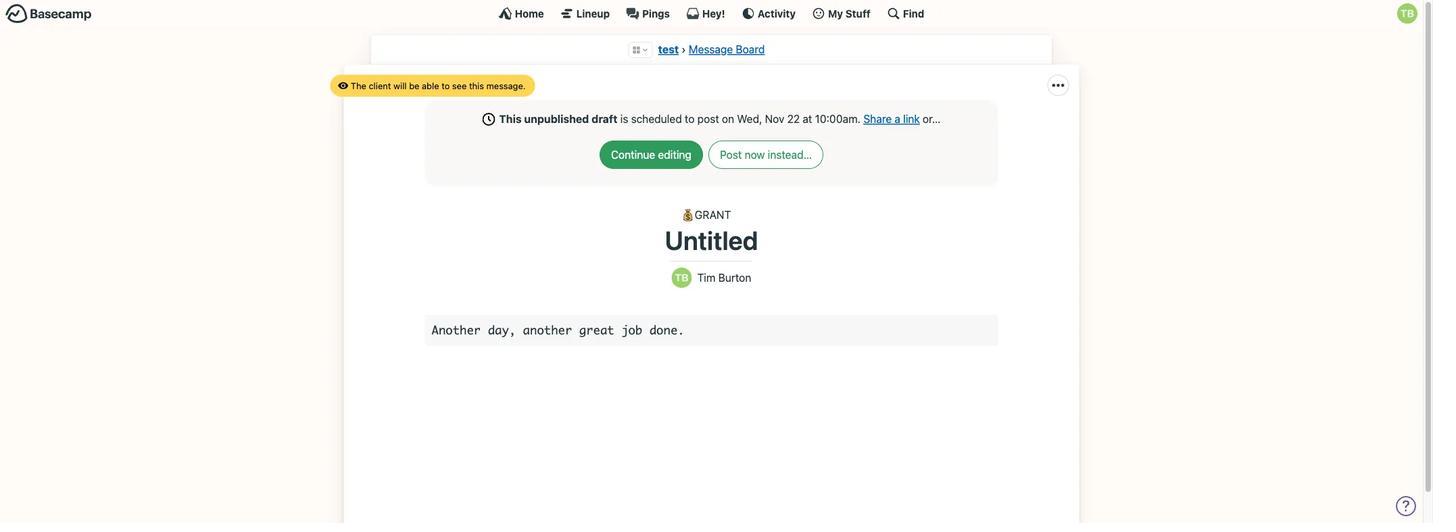 Task type: locate. For each thing, give the bounding box(es) containing it.
to for able
[[442, 80, 450, 91]]

1 vertical spatial to
[[685, 113, 695, 125]]

main element
[[0, 0, 1424, 26]]

test link
[[659, 43, 679, 56]]

.
[[523, 80, 526, 91], [858, 113, 861, 125]]

message
[[689, 43, 733, 56]]

hey! button
[[686, 7, 726, 20]]

share a link link
[[864, 113, 920, 125]]

continue
[[611, 148, 656, 161]]

tim burton image inside main element
[[1398, 3, 1418, 24]]

burton
[[719, 271, 752, 284]]

clock image
[[483, 113, 496, 126]]

switch accounts image
[[5, 3, 92, 24]]

hey!
[[703, 7, 726, 19]]

to left see
[[442, 80, 450, 91]]

to
[[442, 80, 450, 91], [685, 113, 695, 125]]

💰
[[681, 209, 692, 221]]

0 horizontal spatial tim burton image
[[672, 268, 692, 288]]

on
[[722, 113, 735, 125]]

done.
[[650, 323, 685, 338]]

home link
[[499, 7, 544, 20]]

post
[[720, 148, 742, 161]]

this
[[469, 80, 484, 91]]

the
[[351, 80, 366, 91]]

› message board
[[682, 43, 765, 56]]

0 vertical spatial .
[[523, 80, 526, 91]]

grant
[[695, 209, 731, 221]]

able
[[422, 80, 439, 91]]

1 horizontal spatial to
[[685, 113, 695, 125]]

1 vertical spatial tim burton image
[[672, 268, 692, 288]]

great
[[579, 323, 615, 338]]

to left post
[[685, 113, 695, 125]]

0 vertical spatial to
[[442, 80, 450, 91]]

stuff
[[846, 7, 871, 19]]

0 vertical spatial tim burton image
[[1398, 3, 1418, 24]]

link
[[904, 113, 920, 125]]

board
[[736, 43, 765, 56]]

1 vertical spatial .
[[858, 113, 861, 125]]

10:00am
[[815, 113, 858, 125]]

scheduled
[[631, 113, 682, 125]]

lineup
[[577, 7, 610, 19]]

tim burton
[[698, 271, 752, 284]]

lineup link
[[561, 7, 610, 20]]

. left 'share'
[[858, 113, 861, 125]]

0 horizontal spatial to
[[442, 80, 450, 91]]

day,
[[488, 323, 516, 338]]

tim burton image
[[1398, 3, 1418, 24], [672, 268, 692, 288]]

1 horizontal spatial tim burton image
[[1398, 3, 1418, 24]]

post
[[698, 113, 720, 125]]

message board link
[[689, 43, 765, 56]]

1 horizontal spatial .
[[858, 113, 861, 125]]

is
[[621, 113, 629, 125]]

tim
[[698, 271, 716, 284]]

post now instead…
[[720, 148, 812, 161]]

at
[[803, 113, 813, 125]]

. up unpublished
[[523, 80, 526, 91]]

the client will be able to see this message .
[[351, 80, 526, 91]]



Task type: describe. For each thing, give the bounding box(es) containing it.
continue editing
[[611, 148, 692, 161]]

share
[[864, 113, 892, 125]]

0 horizontal spatial .
[[523, 80, 526, 91]]

activity
[[758, 7, 796, 19]]

activity link
[[742, 7, 796, 20]]

unpublished
[[524, 113, 589, 125]]

home
[[515, 7, 544, 19]]

my stuff button
[[812, 7, 871, 20]]

22
[[788, 113, 800, 125]]

nov
[[765, 113, 785, 125]]

💰 grant untitled
[[665, 209, 758, 255]]

be
[[409, 80, 420, 91]]

find
[[904, 7, 925, 19]]

my stuff
[[829, 7, 871, 19]]

another
[[523, 323, 572, 338]]

another day, another great job done.
[[432, 323, 685, 338]]

post now instead… link
[[709, 141, 824, 169]]

see
[[452, 80, 467, 91]]

another
[[432, 323, 481, 338]]

editing
[[658, 148, 692, 161]]

will
[[394, 80, 407, 91]]

pings
[[643, 7, 670, 19]]

continue editing link
[[600, 141, 703, 169]]

my
[[829, 7, 844, 19]]

now
[[745, 148, 765, 161]]

wed,
[[737, 113, 763, 125]]

find button
[[887, 7, 925, 20]]

draft
[[592, 113, 618, 125]]

›
[[682, 43, 686, 56]]

a
[[895, 113, 901, 125]]

wed, nov 22 at 10:00am element
[[737, 113, 858, 125]]

job
[[622, 323, 643, 338]]

pings button
[[626, 7, 670, 20]]

client
[[369, 80, 391, 91]]

message
[[487, 80, 523, 91]]

this unpublished draft is scheduled to post on wed, nov 22 at 10:00am .
[[499, 113, 864, 125]]

untitled
[[665, 225, 758, 255]]

this
[[499, 113, 522, 125]]

instead…
[[768, 148, 812, 161]]

share a link or…
[[864, 113, 941, 125]]

to for scheduled
[[685, 113, 695, 125]]

or…
[[923, 113, 941, 125]]

test
[[659, 43, 679, 56]]



Task type: vqa. For each thing, say whether or not it's contained in the screenshot.
or…
yes



